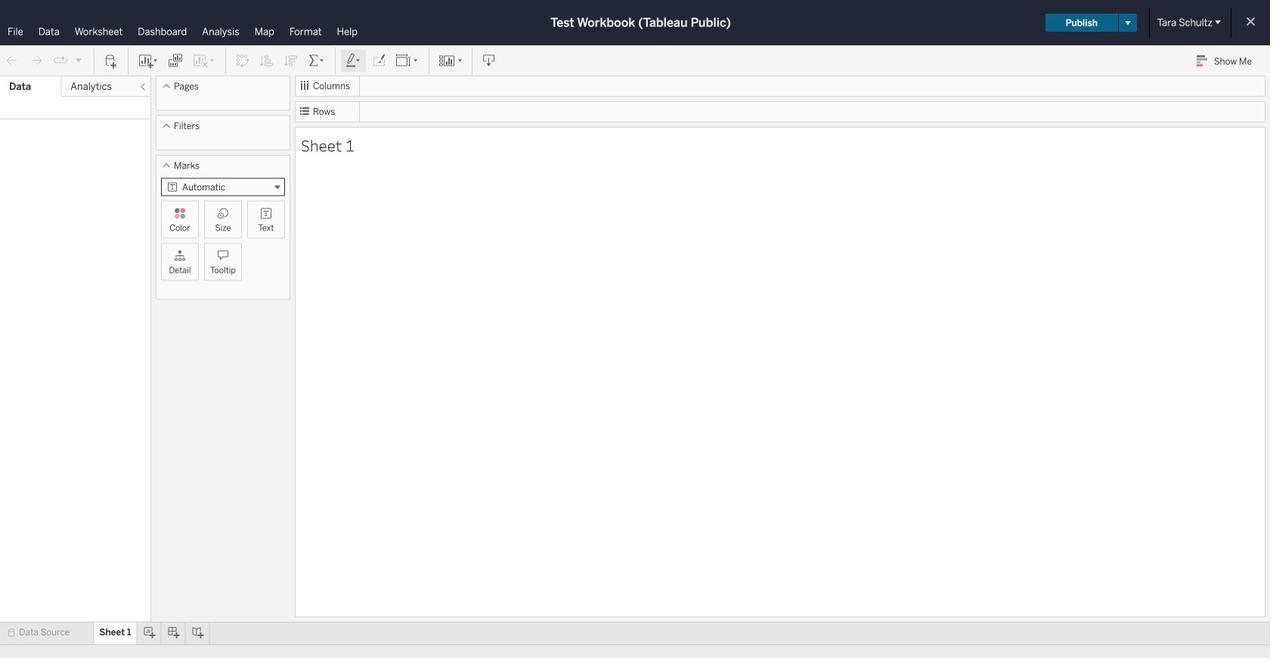 Task type: locate. For each thing, give the bounding box(es) containing it.
duplicate image
[[168, 53, 183, 68]]

new data source image
[[104, 53, 119, 68]]

replay animation image
[[53, 53, 68, 68]]

download image
[[482, 53, 497, 68]]

new worksheet image
[[138, 53, 159, 68]]

undo image
[[5, 53, 20, 68]]

highlight image
[[345, 53, 362, 68]]

swap rows and columns image
[[235, 53, 250, 68]]

sort ascending image
[[259, 53, 274, 68]]

fit image
[[395, 53, 420, 68]]

show/hide cards image
[[438, 53, 463, 68]]

totals image
[[308, 53, 326, 68]]



Task type: describe. For each thing, give the bounding box(es) containing it.
format workbook image
[[371, 53, 386, 68]]

collapse image
[[138, 82, 147, 91]]

sort descending image
[[283, 53, 299, 68]]

replay animation image
[[74, 55, 83, 64]]

redo image
[[29, 53, 44, 68]]

clear sheet image
[[192, 53, 216, 68]]



Task type: vqa. For each thing, say whether or not it's contained in the screenshot.
4th 'Add Favorite' button from the right
no



